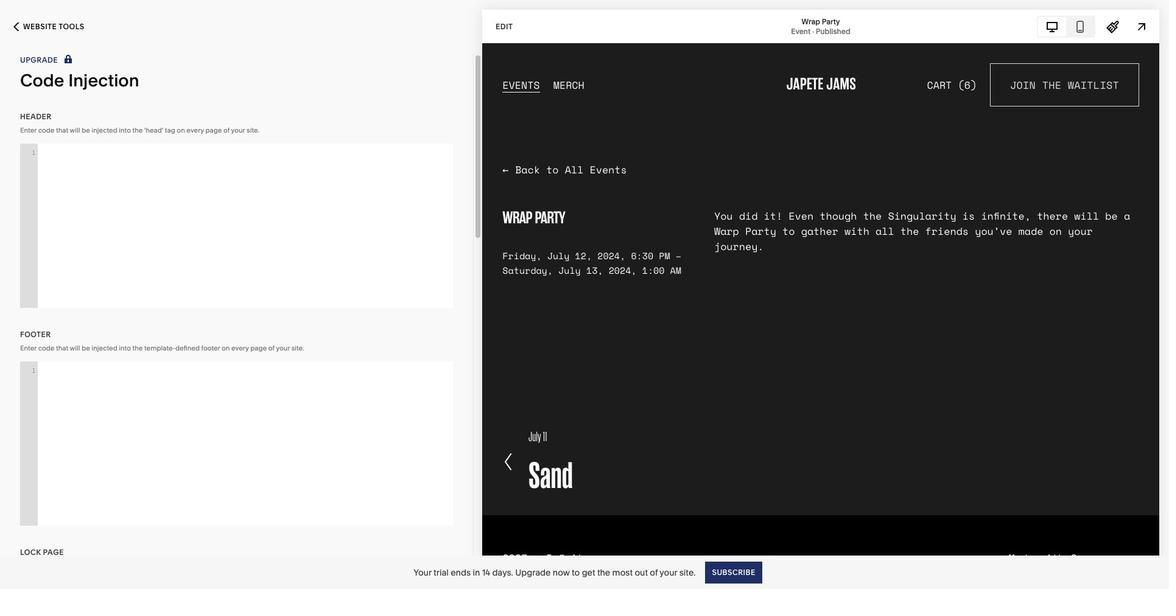 Task type: locate. For each thing, give the bounding box(es) containing it.
code inside header enter code that will be injected into the 'head' tag on every page of your site.
[[38, 126, 55, 135]]

get
[[582, 567, 596, 578]]

enter down header
[[20, 126, 37, 135]]

2 1 from the top
[[32, 367, 36, 375]]

14
[[482, 567, 490, 578]]

2 code from the top
[[38, 344, 55, 353]]

1 code from the top
[[38, 126, 55, 135]]

your
[[231, 126, 245, 135], [276, 344, 290, 353], [660, 567, 678, 578]]

defined
[[175, 344, 200, 353]]

2 be from the top
[[82, 344, 90, 353]]

2 enter from the top
[[20, 344, 37, 353]]

upgrade
[[20, 55, 58, 65], [515, 567, 551, 578]]

of inside header enter code that will be injected into the 'head' tag on every page of your site.
[[224, 126, 230, 135]]

site. inside header enter code that will be injected into the 'head' tag on every page of your site.
[[247, 126, 260, 135]]

0 vertical spatial injected
[[92, 126, 117, 135]]

into left template-
[[119, 344, 131, 353]]

injected inside header enter code that will be injected into the 'head' tag on every page of your site.
[[92, 126, 117, 135]]

will inside header enter code that will be injected into the 'head' tag on every page of your site.
[[70, 126, 80, 135]]

be inside footer enter code that will be injected into the template-defined footer on every page of your site.
[[82, 344, 90, 353]]

code injection
[[20, 70, 139, 91]]

on inside footer enter code that will be injected into the template-defined footer on every page of your site.
[[222, 344, 230, 353]]

of right "out"
[[650, 567, 658, 578]]

enter down footer
[[20, 344, 37, 353]]

1 vertical spatial that
[[56, 344, 68, 353]]

site. inside footer enter code that will be injected into the template-defined footer on every page of your site.
[[292, 344, 304, 353]]

that inside header enter code that will be injected into the 'head' tag on every page of your site.
[[56, 126, 68, 135]]

page
[[206, 126, 222, 135], [250, 344, 267, 353]]

tag
[[165, 126, 175, 135]]

that
[[56, 126, 68, 135], [56, 344, 68, 353]]

enter
[[20, 126, 37, 135], [20, 344, 37, 353]]

1 will from the top
[[70, 126, 80, 135]]

be inside header enter code that will be injected into the 'head' tag on every page of your site.
[[82, 126, 90, 135]]

1
[[32, 149, 36, 157], [32, 367, 36, 375]]

every right footer
[[232, 344, 249, 353]]

into inside header enter code that will be injected into the 'head' tag on every page of your site.
[[119, 126, 131, 135]]

every right tag at left top
[[187, 126, 204, 135]]

enter inside header enter code that will be injected into the 'head' tag on every page of your site.
[[20, 126, 37, 135]]

site.
[[247, 126, 260, 135], [292, 344, 304, 353], [680, 567, 696, 578]]

will for footer
[[70, 344, 80, 353]]

trial
[[434, 567, 449, 578]]

the for footer
[[133, 344, 143, 353]]

1 for footer
[[32, 367, 36, 375]]

of right tag at left top
[[224, 126, 230, 135]]

0 horizontal spatial page
[[206, 126, 222, 135]]

1 vertical spatial injected
[[92, 344, 117, 353]]

website tools
[[23, 22, 84, 31]]

upgrade left now
[[515, 567, 551, 578]]

injection
[[68, 70, 139, 91]]

code for header
[[38, 126, 55, 135]]

page right tag at left top
[[206, 126, 222, 135]]

on
[[177, 126, 185, 135], [222, 344, 230, 353]]

1 vertical spatial be
[[82, 344, 90, 353]]

2 that from the top
[[56, 344, 68, 353]]

the inside header enter code that will be injected into the 'head' tag on every page of your site.
[[133, 126, 143, 135]]

0 horizontal spatial site.
[[247, 126, 260, 135]]

1 into from the top
[[119, 126, 131, 135]]

injected
[[92, 126, 117, 135], [92, 344, 117, 353]]

upgrade inside button
[[20, 55, 58, 65]]

on right tag at left top
[[177, 126, 185, 135]]

injected for footer
[[92, 344, 117, 353]]

1 that from the top
[[56, 126, 68, 135]]

injected left template-
[[92, 344, 117, 353]]

injected left 'head'
[[92, 126, 117, 135]]

wrap
[[802, 17, 821, 26]]

page inside header enter code that will be injected into the 'head' tag on every page of your site.
[[206, 126, 222, 135]]

0 vertical spatial page
[[206, 126, 222, 135]]

1 1 from the top
[[32, 149, 36, 157]]

0 vertical spatial your
[[231, 126, 245, 135]]

into left 'head'
[[119, 126, 131, 135]]

page inside footer enter code that will be injected into the template-defined footer on every page of your site.
[[250, 344, 267, 353]]

2 vertical spatial your
[[660, 567, 678, 578]]

1 vertical spatial your
[[276, 344, 290, 353]]

1 vertical spatial of
[[268, 344, 275, 353]]

code inside footer enter code that will be injected into the template-defined footer on every page of your site.
[[38, 344, 55, 353]]

1 vertical spatial site.
[[292, 344, 304, 353]]

on right footer
[[222, 344, 230, 353]]

website tools button
[[0, 13, 98, 40]]

code down header
[[38, 126, 55, 135]]

1 down footer
[[32, 367, 36, 375]]

1 horizontal spatial page
[[250, 344, 267, 353]]

into
[[119, 126, 131, 135], [119, 344, 131, 353]]

page
[[43, 548, 64, 557]]

1 be from the top
[[82, 126, 90, 135]]

1 vertical spatial enter
[[20, 344, 37, 353]]

1 enter from the top
[[20, 126, 37, 135]]

the right get
[[598, 567, 611, 578]]

tab list
[[1039, 17, 1095, 36]]

footer
[[201, 344, 220, 353]]

enter inside footer enter code that will be injected into the template-defined footer on every page of your site.
[[20, 344, 37, 353]]

0 vertical spatial of
[[224, 126, 230, 135]]

injected for header
[[92, 126, 117, 135]]

code
[[38, 126, 55, 135], [38, 344, 55, 353]]

1 down header
[[32, 149, 36, 157]]

to
[[572, 567, 580, 578]]

0 horizontal spatial every
[[187, 126, 204, 135]]

of right footer
[[268, 344, 275, 353]]

your trial ends in 14 days. upgrade now to get the most out of your site.
[[414, 567, 696, 578]]

will inside footer enter code that will be injected into the template-defined footer on every page of your site.
[[70, 344, 80, 353]]

'head'
[[144, 126, 163, 135]]

be
[[82, 126, 90, 135], [82, 344, 90, 353]]

now
[[553, 567, 570, 578]]

subscribe button
[[706, 562, 763, 584]]

0 vertical spatial upgrade
[[20, 55, 58, 65]]

0 vertical spatial the
[[133, 126, 143, 135]]

injected inside footer enter code that will be injected into the template-defined footer on every page of your site.
[[92, 344, 117, 353]]

upgrade up code
[[20, 55, 58, 65]]

tools
[[59, 22, 84, 31]]

2 will from the top
[[70, 344, 80, 353]]

0 vertical spatial every
[[187, 126, 204, 135]]

website
[[23, 22, 57, 31]]

that inside footer enter code that will be injected into the template-defined footer on every page of your site.
[[56, 344, 68, 353]]

1 vertical spatial every
[[232, 344, 249, 353]]

into inside footer enter code that will be injected into the template-defined footer on every page of your site.
[[119, 344, 131, 353]]

·
[[813, 27, 814, 36]]

out
[[635, 567, 648, 578]]

the left template-
[[133, 344, 143, 353]]

lock page
[[20, 548, 64, 557]]

0 vertical spatial into
[[119, 126, 131, 135]]

1 injected from the top
[[92, 126, 117, 135]]

be for header
[[82, 126, 90, 135]]

code down footer
[[38, 344, 55, 353]]

edit button
[[488, 15, 521, 38]]

1 vertical spatial on
[[222, 344, 230, 353]]

0 vertical spatial that
[[56, 126, 68, 135]]

0 horizontal spatial on
[[177, 126, 185, 135]]

2 into from the top
[[119, 344, 131, 353]]

1 vertical spatial page
[[250, 344, 267, 353]]

the inside footer enter code that will be injected into the template-defined footer on every page of your site.
[[133, 344, 143, 353]]

2 horizontal spatial your
[[660, 567, 678, 578]]

of inside footer enter code that will be injected into the template-defined footer on every page of your site.
[[268, 344, 275, 353]]

2 injected from the top
[[92, 344, 117, 353]]

every
[[187, 126, 204, 135], [232, 344, 249, 353]]

of
[[224, 126, 230, 135], [268, 344, 275, 353], [650, 567, 658, 578]]

1 vertical spatial will
[[70, 344, 80, 353]]

1 horizontal spatial your
[[276, 344, 290, 353]]

0 vertical spatial be
[[82, 126, 90, 135]]

0 vertical spatial site.
[[247, 126, 260, 135]]

event
[[792, 27, 811, 36]]

0 vertical spatial code
[[38, 126, 55, 135]]

1 horizontal spatial on
[[222, 344, 230, 353]]

0 horizontal spatial your
[[231, 126, 245, 135]]

0 vertical spatial 1
[[32, 149, 36, 157]]

the left 'head'
[[133, 126, 143, 135]]

2 vertical spatial of
[[650, 567, 658, 578]]

1 vertical spatial into
[[119, 344, 131, 353]]

1 vertical spatial code
[[38, 344, 55, 353]]

1 vertical spatial 1
[[32, 367, 36, 375]]

that for footer
[[56, 344, 68, 353]]

1 horizontal spatial of
[[268, 344, 275, 353]]

1 horizontal spatial site.
[[292, 344, 304, 353]]

1 vertical spatial the
[[133, 344, 143, 353]]

code for footer
[[38, 344, 55, 353]]

0 vertical spatial will
[[70, 126, 80, 135]]

0 horizontal spatial upgrade
[[20, 55, 58, 65]]

2 vertical spatial the
[[598, 567, 611, 578]]

1 horizontal spatial upgrade
[[515, 567, 551, 578]]

page right footer
[[250, 344, 267, 353]]

the
[[133, 126, 143, 135], [133, 344, 143, 353], [598, 567, 611, 578]]

2 vertical spatial site.
[[680, 567, 696, 578]]

0 vertical spatial on
[[177, 126, 185, 135]]

your inside header enter code that will be injected into the 'head' tag on every page of your site.
[[231, 126, 245, 135]]

0 horizontal spatial of
[[224, 126, 230, 135]]

the for header
[[133, 126, 143, 135]]

1 horizontal spatial every
[[232, 344, 249, 353]]

will
[[70, 126, 80, 135], [70, 344, 80, 353]]

0 vertical spatial enter
[[20, 126, 37, 135]]



Task type: vqa. For each thing, say whether or not it's contained in the screenshot.
the left on
yes



Task type: describe. For each thing, give the bounding box(es) containing it.
template-
[[144, 344, 175, 353]]

days.
[[492, 567, 513, 578]]

published
[[816, 27, 851, 36]]

your inside footer enter code that will be injected into the template-defined footer on every page of your site.
[[276, 344, 290, 353]]

subscribe
[[712, 568, 756, 577]]

footer enter code that will be injected into the template-defined footer on every page of your site.
[[20, 330, 304, 353]]

header
[[20, 112, 52, 121]]

1 vertical spatial upgrade
[[515, 567, 551, 578]]

every inside footer enter code that will be injected into the template-defined footer on every page of your site.
[[232, 344, 249, 353]]

lock
[[20, 548, 41, 557]]

footer
[[20, 330, 51, 339]]

into for header
[[119, 126, 131, 135]]

your
[[414, 567, 432, 578]]

wrap party event · published
[[792, 17, 851, 36]]

that for header
[[56, 126, 68, 135]]

header enter code that will be injected into the 'head' tag on every page of your site.
[[20, 112, 260, 135]]

in
[[473, 567, 480, 578]]

most
[[613, 567, 633, 578]]

will for header
[[70, 126, 80, 135]]

2 horizontal spatial site.
[[680, 567, 696, 578]]

on inside header enter code that will be injected into the 'head' tag on every page of your site.
[[177, 126, 185, 135]]

upgrade button
[[20, 54, 75, 67]]

into for footer
[[119, 344, 131, 353]]

ends
[[451, 567, 471, 578]]

party
[[822, 17, 840, 26]]

enter for footer
[[20, 344, 37, 353]]

edit
[[496, 22, 513, 31]]

code
[[20, 70, 64, 91]]

be for footer
[[82, 344, 90, 353]]

1 for header
[[32, 149, 36, 157]]

enter for header
[[20, 126, 37, 135]]

every inside header enter code that will be injected into the 'head' tag on every page of your site.
[[187, 126, 204, 135]]

2 horizontal spatial of
[[650, 567, 658, 578]]



